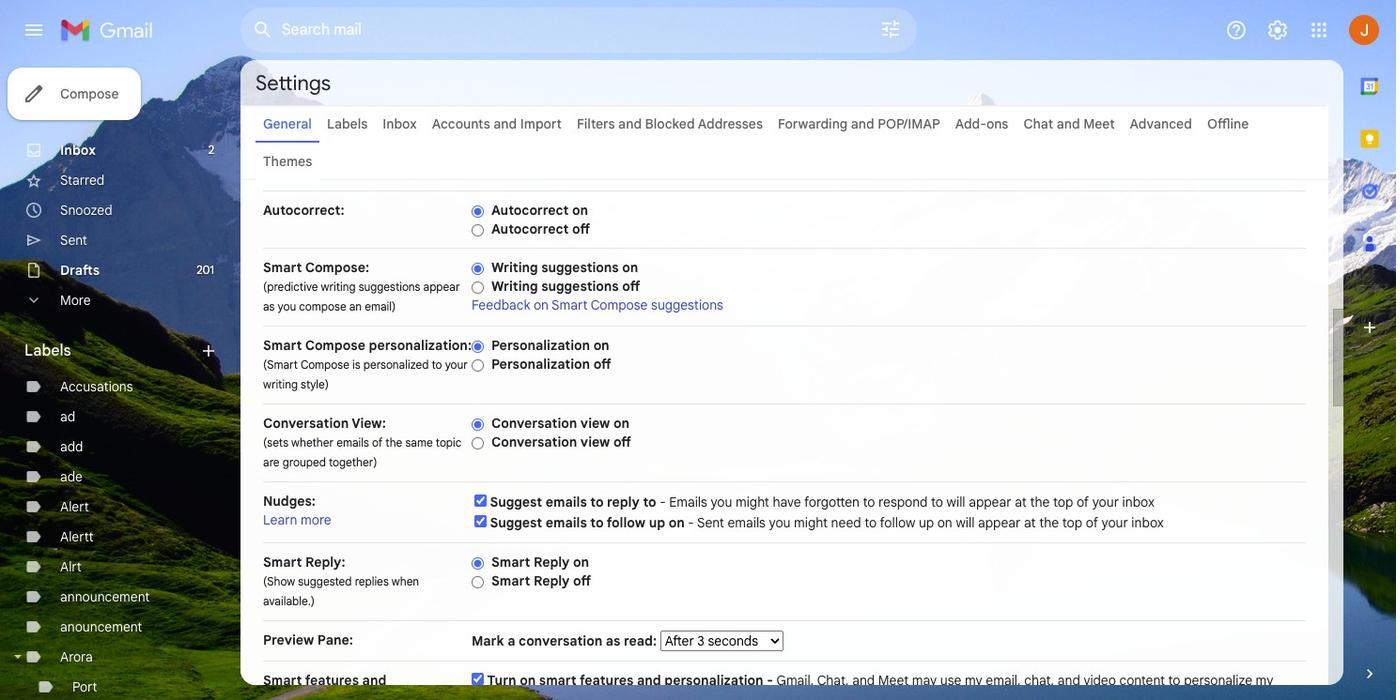 Task type: locate. For each thing, give the bounding box(es) containing it.
to left personalization off 'option'
[[432, 358, 442, 372]]

Autocorrect on radio
[[472, 205, 484, 219]]

1 horizontal spatial inbox link
[[383, 116, 417, 132]]

0 vertical spatial personalization
[[491, 337, 590, 354]]

2 personalization from the top
[[491, 356, 590, 373]]

follow down reply
[[607, 515, 646, 532]]

smart inside smart compose: (predictive writing suggestions appear as you compose an email)
[[263, 259, 302, 276]]

meet inside gmail, chat, and meet may use my email, chat, and video content to personalize my experience and provide smart features. if i opt out, such features will be turned off.
[[878, 673, 909, 690]]

smart inside the smart compose personalization: (smart compose is personalized to your writing style)
[[263, 337, 302, 354]]

0 vertical spatial appear
[[423, 280, 460, 294]]

labels navigation
[[0, 60, 241, 701]]

personalization: inside the smart compose personalization: (smart compose is personalized to your writing style)
[[369, 337, 472, 354]]

2 horizontal spatial you
[[769, 515, 791, 532]]

you down (predictive
[[278, 300, 296, 314]]

compose button
[[8, 68, 141, 120]]

conversation inside conversation view: (sets whether emails of the same topic are grouped together)
[[263, 415, 349, 432]]

as
[[263, 300, 275, 314], [606, 633, 620, 650]]

None checkbox
[[474, 516, 487, 528], [472, 674, 484, 686], [474, 516, 487, 528], [472, 674, 484, 686]]

suggest emails to reply to - emails you might have forgotten to respond to will appear at the top of your inbox
[[490, 494, 1155, 511]]

smart for smart compose personalization: (smart compose is personalized to your writing style)
[[263, 337, 302, 354]]

1 horizontal spatial you
[[711, 494, 732, 511]]

starred link
[[60, 172, 105, 189]]

features up provide
[[580, 673, 634, 690]]

0 horizontal spatial inbox link
[[60, 142, 96, 159]]

smart features and personalization:
[[263, 673, 387, 701]]

inbox for right inbox "link"
[[383, 116, 417, 132]]

1 horizontal spatial my
[[1256, 673, 1273, 690]]

1 horizontal spatial writing
[[321, 280, 356, 294]]

2 view from the top
[[580, 434, 610, 451]]

1 personalization from the top
[[491, 337, 590, 354]]

personalized
[[363, 358, 429, 372]]

writing right writing suggestions on option on the left top of page
[[491, 259, 538, 276]]

personalization up personalization off on the bottom left of page
[[491, 337, 590, 354]]

ade
[[60, 469, 83, 486]]

0 vertical spatial suggest
[[490, 494, 542, 511]]

suggestions inside smart compose: (predictive writing suggestions appear as you compose an email)
[[359, 280, 420, 294]]

off down smart reply on
[[573, 573, 591, 590]]

0 vertical spatial smart
[[539, 673, 577, 690]]

features inside gmail, chat, and meet may use my email, chat, and video content to personalize my experience and provide smart features. if i opt out, such features will be turned off.
[[809, 692, 859, 701]]

conversation up whether
[[263, 415, 349, 432]]

compose down writing suggestions off
[[591, 297, 648, 314]]

emails down suggest emails to reply to - emails you might have forgotten to respond to will appear at the top of your inbox at bottom
[[728, 515, 766, 532]]

off.
[[947, 692, 966, 701]]

smart up (smart
[[263, 337, 302, 354]]

mark a conversation as read:
[[472, 633, 660, 650]]

inbox
[[383, 116, 417, 132], [60, 142, 96, 159]]

off up reply
[[613, 434, 631, 451]]

- up the out,
[[767, 673, 773, 690]]

more button
[[0, 286, 225, 316]]

offline link
[[1207, 116, 1249, 132]]

1 vertical spatial suggest
[[490, 515, 542, 532]]

your inside the smart compose personalization: (smart compose is personalized to your writing style)
[[445, 358, 468, 372]]

smart reply: (show suggested replies when available.)
[[263, 554, 419, 609]]

feedback on smart compose suggestions
[[472, 297, 723, 314]]

0 horizontal spatial up
[[649, 515, 665, 532]]

view up conversation view off
[[580, 415, 610, 432]]

1 follow from the left
[[607, 515, 646, 532]]

writing down compose:
[[321, 280, 356, 294]]

compose down gmail image
[[60, 85, 119, 102]]

off up writing suggestions on
[[572, 221, 590, 238]]

labels for labels link
[[327, 116, 368, 132]]

up
[[649, 515, 665, 532], [919, 515, 934, 532]]

advanced link
[[1130, 116, 1192, 132]]

meet right chat
[[1083, 116, 1115, 132]]

conversation down conversation view on
[[491, 434, 577, 451]]

Writing suggestions on radio
[[472, 262, 484, 276]]

0 vertical spatial of
[[372, 436, 383, 450]]

1 vertical spatial -
[[688, 515, 694, 532]]

labels right general
[[327, 116, 368, 132]]

smart down turn on smart features and personalization -
[[615, 692, 650, 701]]

forwarding
[[778, 116, 848, 132]]

2 writing from the top
[[491, 278, 538, 295]]

sent down emails
[[697, 515, 724, 532]]

0 horizontal spatial inbox
[[60, 142, 96, 159]]

conversation up conversation view off
[[491, 415, 577, 432]]

2 vertical spatial -
[[767, 673, 773, 690]]

1 horizontal spatial smart
[[615, 692, 650, 701]]

1 vertical spatial smart
[[615, 692, 650, 701]]

0 horizontal spatial sent
[[60, 232, 87, 249]]

1 up from the left
[[649, 515, 665, 532]]

of
[[372, 436, 383, 450], [1077, 494, 1089, 511], [1086, 515, 1098, 532]]

features.
[[653, 692, 706, 701]]

0 horizontal spatial labels
[[24, 342, 71, 361]]

2 suggest from the top
[[490, 515, 542, 532]]

1 vertical spatial meet
[[878, 673, 909, 690]]

chat and meet link
[[1024, 116, 1115, 132]]

autocorrect:
[[263, 202, 344, 219]]

0 vertical spatial inbox link
[[383, 116, 417, 132]]

read:
[[624, 633, 657, 650]]

may
[[912, 673, 937, 690]]

1 vertical spatial reply
[[534, 573, 570, 590]]

are
[[263, 456, 280, 470]]

view:
[[352, 415, 386, 432]]

import
[[520, 116, 562, 132]]

view for off
[[580, 434, 610, 451]]

you for emails
[[711, 494, 732, 511]]

0 vertical spatial the
[[385, 436, 402, 450]]

support image
[[1225, 19, 1248, 41]]

1 horizontal spatial inbox
[[383, 116, 417, 132]]

experience
[[472, 692, 538, 701]]

conversation view off
[[491, 434, 631, 451]]

features down chat, on the bottom right
[[809, 692, 859, 701]]

follow
[[607, 515, 646, 532], [880, 515, 915, 532]]

smart down writing suggestions off
[[552, 297, 588, 314]]

as left the read:
[[606, 633, 620, 650]]

0 horizontal spatial my
[[965, 673, 983, 690]]

and inside "smart features and personalization:"
[[362, 673, 387, 690]]

smart up provide
[[539, 673, 577, 690]]

1 horizontal spatial meet
[[1083, 116, 1115, 132]]

compose up the style)
[[301, 358, 349, 372]]

to
[[432, 358, 442, 372], [590, 494, 604, 511], [643, 494, 656, 511], [863, 494, 875, 511], [931, 494, 943, 511], [590, 515, 604, 532], [865, 515, 877, 532], [1168, 673, 1181, 690]]

1 horizontal spatial might
[[794, 515, 828, 532]]

inbox link right labels link
[[383, 116, 417, 132]]

writing down (smart
[[263, 378, 298, 392]]

None checkbox
[[474, 495, 487, 507]]

1 writing from the top
[[491, 259, 538, 276]]

1 horizontal spatial labels
[[327, 116, 368, 132]]

emails inside conversation view: (sets whether emails of the same topic are grouped together)
[[336, 436, 369, 450]]

reply up smart reply off
[[534, 554, 570, 571]]

Conversation view on radio
[[472, 418, 484, 432]]

you down have
[[769, 515, 791, 532]]

1 vertical spatial personalization:
[[263, 692, 366, 701]]

compose:
[[305, 259, 369, 276]]

Search mail text field
[[282, 21, 827, 39]]

0 vertical spatial sent
[[60, 232, 87, 249]]

personalization: down preview pane:
[[263, 692, 366, 701]]

filters and blocked addresses
[[577, 116, 763, 132]]

inbox link
[[383, 116, 417, 132], [60, 142, 96, 159]]

you for as
[[278, 300, 296, 314]]

emails up together) at the left bottom of page
[[336, 436, 369, 450]]

accounts and import link
[[432, 116, 562, 132]]

chat,
[[817, 673, 849, 690]]

0 horizontal spatial -
[[660, 494, 666, 511]]

2 vertical spatial will
[[862, 692, 881, 701]]

off for view
[[613, 434, 631, 451]]

1 vertical spatial you
[[711, 494, 732, 511]]

main menu image
[[23, 19, 45, 41]]

2 vertical spatial you
[[769, 515, 791, 532]]

0 vertical spatial you
[[278, 300, 296, 314]]

None search field
[[241, 8, 917, 53]]

an
[[349, 300, 362, 314]]

0 vertical spatial at
[[1015, 494, 1027, 511]]

1 vertical spatial inbox
[[60, 142, 96, 159]]

0 vertical spatial might
[[736, 494, 769, 511]]

- left emails
[[660, 494, 666, 511]]

smart right smart reply on "radio"
[[491, 554, 530, 571]]

personalization down personalization on
[[491, 356, 590, 373]]

suggest
[[490, 494, 542, 511], [490, 515, 542, 532]]

0 horizontal spatial personalization:
[[263, 692, 366, 701]]

smart inside "smart features and personalization:"
[[263, 673, 302, 690]]

personalization: up personalized
[[369, 337, 472, 354]]

smart inside smart reply: (show suggested replies when available.)
[[263, 554, 302, 571]]

1 horizontal spatial up
[[919, 515, 934, 532]]

1 view from the top
[[580, 415, 610, 432]]

0 vertical spatial your
[[445, 358, 468, 372]]

1 my from the left
[[965, 673, 983, 690]]

0 horizontal spatial you
[[278, 300, 296, 314]]

1 horizontal spatial follow
[[880, 515, 915, 532]]

0 vertical spatial top
[[1053, 494, 1073, 511]]

to right reply
[[643, 494, 656, 511]]

search mail image
[[246, 13, 280, 47]]

tab list
[[1344, 60, 1396, 633]]

0 vertical spatial view
[[580, 415, 610, 432]]

suggest emails to follow up on - sent emails you might need to follow up on will appear at the top of your inbox
[[490, 515, 1164, 532]]

smart reply off
[[491, 573, 591, 590]]

0 horizontal spatial features
[[305, 673, 359, 690]]

1 vertical spatial personalization
[[491, 356, 590, 373]]

1 horizontal spatial -
[[688, 515, 694, 532]]

Autocorrect off radio
[[472, 223, 484, 238]]

smart up the (show
[[263, 554, 302, 571]]

smart
[[263, 259, 302, 276], [552, 297, 588, 314], [263, 337, 302, 354], [263, 554, 302, 571], [491, 554, 530, 571], [491, 573, 530, 590], [263, 673, 302, 690]]

alrt
[[60, 559, 82, 576]]

to right respond
[[931, 494, 943, 511]]

smart compose: (predictive writing suggestions appear as you compose an email)
[[263, 259, 460, 314]]

0 horizontal spatial meet
[[878, 673, 909, 690]]

themes link
[[263, 153, 312, 170]]

when
[[392, 575, 419, 589]]

personalization for personalization off
[[491, 356, 590, 373]]

1 autocorrect from the top
[[491, 202, 569, 219]]

my right personalize
[[1256, 673, 1273, 690]]

1 horizontal spatial sent
[[697, 515, 724, 532]]

to right need
[[865, 515, 877, 532]]

sent up drafts at left top
[[60, 232, 87, 249]]

off for reply
[[573, 573, 591, 590]]

writing inside smart compose: (predictive writing suggestions appear as you compose an email)
[[321, 280, 356, 294]]

alert link
[[60, 499, 89, 516]]

0 vertical spatial as
[[263, 300, 275, 314]]

opt
[[728, 692, 748, 701]]

reply down smart reply on
[[534, 573, 570, 590]]

2 reply from the top
[[534, 573, 570, 590]]

inbox inside labels 'navigation'
[[60, 142, 96, 159]]

labels
[[327, 116, 368, 132], [24, 342, 71, 361]]

forgotten
[[804, 494, 860, 511]]

0 horizontal spatial smart
[[539, 673, 577, 690]]

2 horizontal spatial features
[[809, 692, 859, 701]]

more
[[60, 292, 91, 309]]

meet up the 'be'
[[878, 673, 909, 690]]

1 suggest from the top
[[490, 494, 542, 511]]

off up feedback on smart compose suggestions link
[[622, 278, 640, 295]]

features down pane: at left
[[305, 673, 359, 690]]

autocorrect down autocorrect on
[[491, 221, 569, 238]]

my right use
[[965, 673, 983, 690]]

inbox link up starred
[[60, 142, 96, 159]]

alertt link
[[60, 529, 94, 546]]

you inside smart compose: (predictive writing suggestions appear as you compose an email)
[[278, 300, 296, 314]]

smart for smart reply: (show suggested replies when available.)
[[263, 554, 302, 571]]

at
[[1015, 494, 1027, 511], [1024, 515, 1036, 532]]

features inside "smart features and personalization:"
[[305, 673, 359, 690]]

view down conversation view on
[[580, 434, 610, 451]]

2 horizontal spatial -
[[767, 673, 773, 690]]

0 vertical spatial autocorrect
[[491, 202, 569, 219]]

1 vertical spatial at
[[1024, 515, 1036, 532]]

forwarding and pop/imap
[[778, 116, 940, 132]]

1 horizontal spatial as
[[606, 633, 620, 650]]

suggested
[[298, 575, 352, 589]]

gmail image
[[60, 11, 163, 49]]

to right content
[[1168, 673, 1181, 690]]

off
[[572, 221, 590, 238], [622, 278, 640, 295], [593, 356, 611, 373], [613, 434, 631, 451], [573, 573, 591, 590]]

0 vertical spatial reply
[[534, 554, 570, 571]]

0 vertical spatial inbox
[[383, 116, 417, 132]]

emails left reply
[[546, 494, 587, 511]]

chat,
[[1024, 673, 1054, 690]]

port link
[[72, 679, 97, 696]]

- down emails
[[688, 515, 694, 532]]

1 vertical spatial labels
[[24, 342, 71, 361]]

1 vertical spatial autocorrect
[[491, 221, 569, 238]]

inbox up starred
[[60, 142, 96, 159]]

mark
[[472, 633, 504, 650]]

2 vertical spatial your
[[1102, 515, 1128, 532]]

writing
[[491, 259, 538, 276], [491, 278, 538, 295]]

0 horizontal spatial might
[[736, 494, 769, 511]]

smart up (predictive
[[263, 259, 302, 276]]

sent inside labels 'navigation'
[[60, 232, 87, 249]]

settings
[[256, 70, 331, 95]]

1 vertical spatial view
[[580, 434, 610, 451]]

labels down more
[[24, 342, 71, 361]]

advanced search options image
[[872, 10, 909, 48]]

1 vertical spatial writing
[[263, 378, 298, 392]]

conversation
[[519, 633, 602, 650]]

might down suggest emails to reply to - emails you might have forgotten to respond to will appear at the top of your inbox at bottom
[[794, 515, 828, 532]]

addresses
[[698, 116, 763, 132]]

off down personalization on
[[593, 356, 611, 373]]

0 horizontal spatial writing
[[263, 378, 298, 392]]

autocorrect off
[[491, 221, 590, 238]]

as down (predictive
[[263, 300, 275, 314]]

writing inside the smart compose personalization: (smart compose is personalized to your writing style)
[[263, 378, 298, 392]]

1 vertical spatial inbox
[[1132, 515, 1164, 532]]

autocorrect on
[[491, 202, 588, 219]]

autocorrect up autocorrect off
[[491, 202, 569, 219]]

0 vertical spatial writing
[[491, 259, 538, 276]]

1 vertical spatial writing
[[491, 278, 538, 295]]

1 vertical spatial as
[[606, 633, 620, 650]]

features
[[305, 673, 359, 690], [580, 673, 634, 690], [809, 692, 859, 701]]

1 vertical spatial inbox link
[[60, 142, 96, 159]]

will
[[947, 494, 965, 511], [956, 515, 975, 532], [862, 692, 881, 701]]

1 vertical spatial might
[[794, 515, 828, 532]]

sent
[[60, 232, 87, 249], [697, 515, 724, 532]]

you right emails
[[711, 494, 732, 511]]

2 autocorrect from the top
[[491, 221, 569, 238]]

follow down respond
[[880, 515, 915, 532]]

labels for labels heading
[[24, 342, 71, 361]]

smart
[[539, 673, 577, 690], [615, 692, 650, 701]]

2 vertical spatial appear
[[978, 515, 1021, 532]]

to left respond
[[863, 494, 875, 511]]

Conversation view off radio
[[472, 437, 484, 451]]

1 horizontal spatial personalization:
[[369, 337, 472, 354]]

0 horizontal spatial as
[[263, 300, 275, 314]]

autocorrect
[[491, 202, 569, 219], [491, 221, 569, 238]]

inbox right labels link
[[383, 116, 417, 132]]

smart right smart reply off radio
[[491, 573, 530, 590]]

0 vertical spatial writing
[[321, 280, 356, 294]]

reply for on
[[534, 554, 570, 571]]

might left have
[[736, 494, 769, 511]]

personalization
[[665, 673, 764, 690]]

0 horizontal spatial follow
[[607, 515, 646, 532]]

0 vertical spatial labels
[[327, 116, 368, 132]]

advanced
[[1130, 116, 1192, 132]]

2 vertical spatial the
[[1039, 515, 1059, 532]]

smart down preview
[[263, 673, 302, 690]]

0 vertical spatial personalization:
[[369, 337, 472, 354]]

2 follow from the left
[[880, 515, 915, 532]]

0 vertical spatial -
[[660, 494, 666, 511]]

2 vertical spatial of
[[1086, 515, 1098, 532]]

1 reply from the top
[[534, 554, 570, 571]]

personalize
[[1184, 673, 1252, 690]]

writing up feedback
[[491, 278, 538, 295]]

labels inside 'navigation'
[[24, 342, 71, 361]]

general
[[263, 116, 312, 132]]

add link
[[60, 439, 83, 456]]



Task type: vqa. For each thing, say whether or not it's contained in the screenshot.
1st follow
yes



Task type: describe. For each thing, give the bounding box(es) containing it.
1 horizontal spatial features
[[580, 673, 634, 690]]

add-
[[955, 116, 986, 132]]

- for personalization
[[767, 673, 773, 690]]

smart inside gmail, chat, and meet may use my email, chat, and video content to personalize my experience and provide smart features. if i opt out, such features will be turned off.
[[615, 692, 650, 701]]

reply for off
[[534, 573, 570, 590]]

(smart
[[263, 358, 298, 372]]

accusations link
[[60, 379, 133, 396]]

anouncement
[[60, 619, 142, 636]]

personalization on
[[491, 337, 609, 354]]

ad link
[[60, 409, 75, 426]]

snoozed link
[[60, 202, 112, 219]]

of inside conversation view: (sets whether emails of the same topic are grouped together)
[[372, 436, 383, 450]]

conversation for conversation view on
[[491, 415, 577, 432]]

ade link
[[60, 469, 83, 486]]

available.)
[[263, 595, 315, 609]]

conversation for conversation view: (sets whether emails of the same topic are grouped together)
[[263, 415, 349, 432]]

0 vertical spatial will
[[947, 494, 965, 511]]

feedback
[[472, 297, 530, 314]]

nudges:
[[263, 493, 316, 510]]

to inside gmail, chat, and meet may use my email, chat, and video content to personalize my experience and provide smart features. if i opt out, such features will be turned off.
[[1168, 673, 1181, 690]]

settings image
[[1267, 19, 1289, 41]]

compose up is
[[305, 337, 365, 354]]

autocorrect for autocorrect on
[[491, 202, 569, 219]]

Smart Reply off radio
[[472, 576, 484, 590]]

add-ons
[[955, 116, 1009, 132]]

together)
[[329, 456, 377, 470]]

- for on
[[688, 515, 694, 532]]

2
[[208, 143, 214, 157]]

sent link
[[60, 232, 87, 249]]

out,
[[751, 692, 774, 701]]

0 vertical spatial inbox
[[1122, 494, 1155, 511]]

will inside gmail, chat, and meet may use my email, chat, and video content to personalize my experience and provide smart features. if i opt out, such features will be turned off.
[[862, 692, 881, 701]]

alrt link
[[60, 559, 82, 576]]

suggest for suggest emails to reply to - emails you might have forgotten to respond to will appear at the top of your inbox
[[490, 494, 542, 511]]

arora
[[60, 649, 93, 666]]

to left reply
[[590, 494, 604, 511]]

inbox for inbox "link" inside the labels 'navigation'
[[60, 142, 96, 159]]

filters and blocked addresses link
[[577, 116, 763, 132]]

personalization off
[[491, 356, 611, 373]]

reply:
[[305, 554, 345, 571]]

emails up smart reply on
[[546, 515, 587, 532]]

gmail, chat, and meet may use my email, chat, and video content to personalize my experience and provide smart features. if i opt out, such features will be turned off.
[[472, 673, 1273, 701]]

writing for writing suggestions off
[[491, 278, 538, 295]]

smart for smart reply on
[[491, 554, 530, 571]]

more
[[301, 512, 331, 529]]

2 up from the left
[[919, 515, 934, 532]]

email,
[[986, 673, 1021, 690]]

pane:
[[317, 632, 353, 649]]

port
[[72, 679, 97, 696]]

feedback on smart compose suggestions link
[[472, 297, 723, 314]]

such
[[778, 692, 806, 701]]

view for on
[[580, 415, 610, 432]]

Personalization off radio
[[472, 359, 484, 373]]

Personalization on radio
[[472, 340, 484, 354]]

smart for smart features and personalization:
[[263, 673, 302, 690]]

personalization: inside "smart features and personalization:"
[[263, 692, 366, 701]]

filters
[[577, 116, 615, 132]]

pop/imap
[[878, 116, 940, 132]]

if
[[710, 692, 718, 701]]

1 vertical spatial the
[[1030, 494, 1050, 511]]

to up smart reply off
[[590, 515, 604, 532]]

labels link
[[327, 116, 368, 132]]

1 vertical spatial will
[[956, 515, 975, 532]]

conversation view: (sets whether emails of the same topic are grouped together)
[[263, 415, 462, 470]]

general link
[[263, 116, 312, 132]]

announcement
[[60, 589, 150, 606]]

same
[[405, 436, 433, 450]]

conversation view on
[[491, 415, 630, 432]]

a
[[508, 633, 515, 650]]

compose inside button
[[60, 85, 119, 102]]

writing suggestions off
[[491, 278, 640, 295]]

(show
[[263, 575, 295, 589]]

writing for writing suggestions on
[[491, 259, 538, 276]]

1 vertical spatial top
[[1062, 515, 1082, 532]]

drafts link
[[60, 262, 100, 279]]

smart for smart compose: (predictive writing suggestions appear as you compose an email)
[[263, 259, 302, 276]]

the inside conversation view: (sets whether emails of the same topic are grouped together)
[[385, 436, 402, 450]]

1 vertical spatial appear
[[969, 494, 1012, 511]]

add
[[60, 439, 83, 456]]

i
[[721, 692, 724, 701]]

Writing suggestions off radio
[[472, 281, 484, 295]]

chat and meet
[[1024, 116, 1115, 132]]

suggest for suggest emails to follow up on - sent emails you might need to follow up on will appear at the top of your inbox
[[490, 515, 542, 532]]

announcement link
[[60, 589, 150, 606]]

compose
[[299, 300, 346, 314]]

starred
[[60, 172, 105, 189]]

appear inside smart compose: (predictive writing suggestions appear as you compose an email)
[[423, 280, 460, 294]]

be
[[885, 692, 900, 701]]

personalization for personalization on
[[491, 337, 590, 354]]

autocorrect for autocorrect off
[[491, 221, 569, 238]]

smart for smart reply off
[[491, 573, 530, 590]]

2 my from the left
[[1256, 673, 1273, 690]]

learn
[[263, 512, 297, 529]]

have
[[773, 494, 801, 511]]

smart compose personalization: (smart compose is personalized to your writing style)
[[263, 337, 472, 392]]

grouped
[[282, 456, 326, 470]]

ad
[[60, 409, 75, 426]]

off for suggestions
[[622, 278, 640, 295]]

chat
[[1024, 116, 1053, 132]]

emails
[[669, 494, 707, 511]]

whether
[[291, 436, 334, 450]]

content
[[1120, 673, 1165, 690]]

1 vertical spatial of
[[1077, 494, 1089, 511]]

ons
[[986, 116, 1009, 132]]

arora link
[[60, 649, 93, 666]]

to inside the smart compose personalization: (smart compose is personalized to your writing style)
[[432, 358, 442, 372]]

need
[[831, 515, 861, 532]]

labels heading
[[24, 342, 199, 361]]

is
[[352, 358, 360, 372]]

learn more link
[[263, 512, 331, 529]]

1 vertical spatial sent
[[697, 515, 724, 532]]

reply
[[607, 494, 640, 511]]

(sets
[[263, 436, 288, 450]]

accounts
[[432, 116, 490, 132]]

turned
[[903, 692, 943, 701]]

alert
[[60, 499, 89, 516]]

inbox link inside labels 'navigation'
[[60, 142, 96, 159]]

201
[[197, 263, 214, 277]]

1 vertical spatial your
[[1092, 494, 1119, 511]]

0 vertical spatial meet
[[1083, 116, 1115, 132]]

conversation for conversation view off
[[491, 434, 577, 451]]

Smart Reply on radio
[[472, 557, 484, 571]]

as inside smart compose: (predictive writing suggestions appear as you compose an email)
[[263, 300, 275, 314]]

add-ons link
[[955, 116, 1009, 132]]



